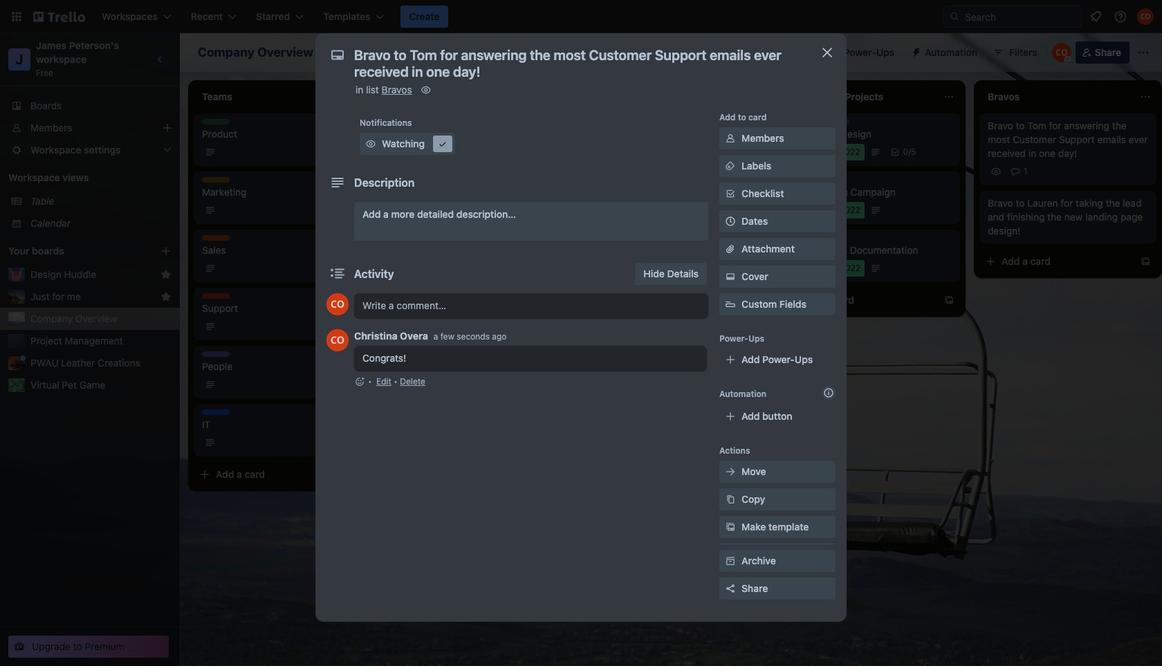 Task type: vqa. For each thing, say whether or not it's contained in the screenshot.
2nd Christina Overa (christinaovera) icon
yes



Task type: locate. For each thing, give the bounding box(es) containing it.
color: yellow, title: "marketing" element
[[399, 119, 426, 125], [202, 177, 230, 183], [792, 177, 819, 183], [595, 235, 623, 241]]

star or unstar board image
[[329, 47, 340, 58]]

1 vertical spatial create from template… image
[[944, 295, 955, 306]]

color: red, title: "support" element
[[792, 235, 819, 241], [202, 293, 230, 299]]

1 horizontal spatial color: blue, title: "it" element
[[822, 119, 850, 125]]

create from template… image
[[747, 295, 758, 306]]

Write a comment text field
[[354, 293, 709, 318]]

sm image
[[364, 137, 378, 151], [724, 159, 738, 173], [724, 554, 738, 568]]

christina overa (christinaovera) image
[[1138, 8, 1154, 25], [1052, 43, 1072, 62], [327, 293, 349, 316], [327, 329, 349, 351]]

color: green, title: "product" element
[[202, 119, 230, 125], [792, 119, 819, 125]]

0 horizontal spatial color: blue, title: "it" element
[[202, 410, 230, 415]]

0 vertical spatial starred icon image
[[161, 269, 172, 280]]

1 vertical spatial color: red, title: "support" element
[[202, 293, 230, 299]]

0 horizontal spatial create from template… image
[[944, 295, 955, 306]]

starred icon image
[[161, 269, 172, 280], [161, 291, 172, 302]]

1 horizontal spatial create from template… image
[[1140, 256, 1151, 267]]

customize views image
[[532, 46, 546, 60]]

None checkbox
[[595, 202, 666, 219], [595, 260, 669, 277], [595, 202, 666, 219], [595, 260, 669, 277]]

1 horizontal spatial color: green, title: "product" element
[[792, 119, 819, 125]]

color: blue, title: "it" element
[[822, 119, 850, 125], [202, 410, 230, 415]]

0 vertical spatial create from template… image
[[1140, 256, 1151, 267]]

0 vertical spatial color: red, title: "support" element
[[792, 235, 819, 241]]

None text field
[[347, 43, 804, 84]]

1 vertical spatial starred icon image
[[161, 291, 172, 302]]

1 color: green, title: "product" element from the left
[[202, 119, 230, 125]]

1 horizontal spatial color: red, title: "support" element
[[792, 235, 819, 241]]

None checkbox
[[792, 144, 865, 161], [792, 202, 865, 219], [792, 260, 865, 277], [792, 144, 865, 161], [792, 202, 865, 219], [792, 260, 865, 277]]

0 horizontal spatial color: green, title: "product" element
[[202, 119, 230, 125]]

create from template… image
[[1140, 256, 1151, 267], [944, 295, 955, 306]]

1 vertical spatial color: blue, title: "it" element
[[202, 410, 230, 415]]

primary element
[[0, 0, 1162, 33]]

your boards with 6 items element
[[8, 243, 140, 259]]

sm image
[[419, 83, 433, 97], [724, 131, 738, 145], [436, 137, 450, 151], [724, 270, 738, 284], [724, 465, 738, 479], [724, 493, 738, 506], [724, 520, 738, 534]]

color: purple, title: "people" element
[[202, 351, 230, 357]]

1 starred icon image from the top
[[161, 269, 172, 280]]

2 vertical spatial sm image
[[724, 554, 738, 568]]

1 vertical spatial sm image
[[724, 159, 738, 173]]

color: orange, title: "sales" element
[[202, 235, 230, 241]]



Task type: describe. For each thing, give the bounding box(es) containing it.
search image
[[949, 11, 960, 22]]

Search field
[[960, 7, 1081, 26]]

close dialog image
[[819, 44, 836, 61]]

2 starred icon image from the top
[[161, 291, 172, 302]]

0 notifications image
[[1088, 8, 1104, 25]]

add reaction image
[[354, 375, 365, 389]]

workspace navigation collapse icon image
[[151, 50, 170, 69]]

open information menu image
[[1114, 10, 1128, 24]]

0 horizontal spatial color: red, title: "support" element
[[202, 293, 230, 299]]

0 vertical spatial sm image
[[364, 137, 378, 151]]

0 vertical spatial color: blue, title: "it" element
[[822, 119, 850, 125]]

Board name text field
[[191, 42, 320, 64]]

show menu image
[[1137, 46, 1151, 60]]

add board image
[[161, 246, 172, 257]]

2 color: green, title: "product" element from the left
[[792, 119, 819, 125]]



